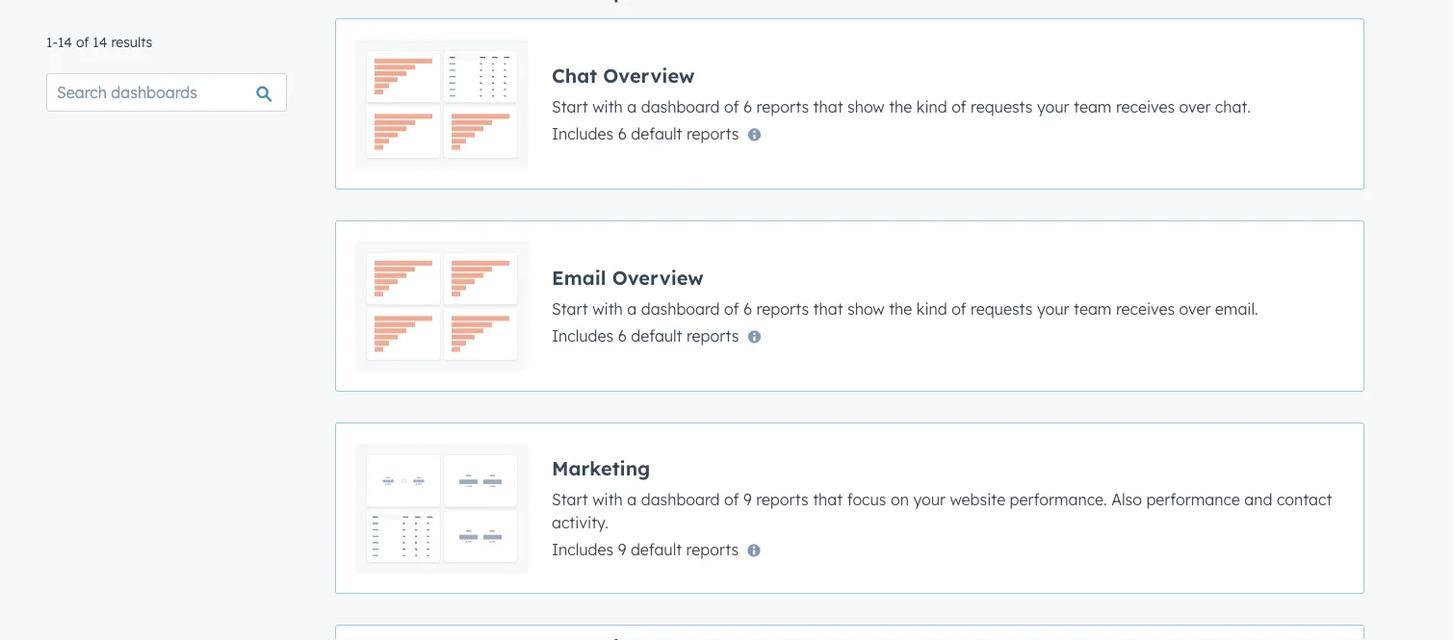 Task type: vqa. For each thing, say whether or not it's contained in the screenshot.
dashboard in chat overview start with a dashboard of 6 reports that show the kind of requests your team receives over chat.
yes



Task type: describe. For each thing, give the bounding box(es) containing it.
dashboard inside marketing start with a dashboard of 9 reports that focus on your website performance. also performance and contact activity.
[[641, 490, 720, 509]]

default for marketing
[[631, 540, 682, 559]]

includes for marketing
[[552, 540, 614, 559]]

chat.
[[1216, 97, 1251, 116]]

team for email overview
[[1074, 299, 1112, 318]]

show for chat overview
[[848, 97, 885, 116]]

show for email overview
[[848, 299, 885, 318]]

the for chat overview
[[889, 97, 913, 116]]

a for chat
[[628, 97, 637, 116]]

includes for chat
[[552, 124, 614, 143]]

marketing
[[552, 456, 651, 480]]

9 inside marketing start with a dashboard of 9 reports that focus on your website performance. also performance and contact activity.
[[744, 490, 752, 509]]

chat overview image
[[356, 39, 529, 170]]

email overview start with a dashboard of 6 reports that show the kind of requests your team receives over email.
[[552, 265, 1259, 318]]

includes 6 default reports for email
[[552, 326, 739, 345]]

email
[[552, 265, 607, 290]]

performance.
[[1010, 490, 1108, 509]]

over for chat overview
[[1180, 97, 1211, 116]]

a for email
[[628, 299, 637, 318]]

team for chat overview
[[1074, 97, 1112, 116]]

requests for email overview
[[971, 299, 1033, 318]]

also
[[1112, 490, 1143, 509]]

that for chat overview
[[814, 97, 844, 116]]

includes 9 default reports
[[552, 540, 739, 559]]

website
[[950, 490, 1006, 509]]

marketing start with a dashboard of 9 reports that focus on your website performance. also performance and contact activity.
[[552, 456, 1333, 532]]

email overview image
[[356, 241, 529, 372]]

contact
[[1277, 490, 1333, 509]]

a inside marketing start with a dashboard of 9 reports that focus on your website performance. also performance and contact activity.
[[628, 490, 637, 509]]

default for chat overview
[[631, 124, 683, 143]]

receives for chat overview
[[1117, 97, 1175, 116]]

6 inside chat overview start with a dashboard of 6 reports that show the kind of requests your team receives over chat.
[[744, 97, 753, 116]]

performance
[[1147, 490, 1241, 509]]

over for email overview
[[1180, 299, 1211, 318]]

with inside marketing start with a dashboard of 9 reports that focus on your website performance. also performance and contact activity.
[[593, 490, 623, 509]]

reports inside chat overview start with a dashboard of 6 reports that show the kind of requests your team receives over chat.
[[757, 97, 809, 116]]

marketing image
[[356, 443, 529, 574]]



Task type: locate. For each thing, give the bounding box(es) containing it.
your for chat overview
[[1038, 97, 1070, 116]]

focus
[[848, 490, 887, 509]]

chat overview start with a dashboard of 6 reports that show the kind of requests your team receives over chat.
[[552, 63, 1251, 116]]

requests inside email overview start with a dashboard of 6 reports that show the kind of requests your team receives over email.
[[971, 299, 1033, 318]]

2 vertical spatial your
[[914, 490, 946, 509]]

overview
[[603, 63, 695, 87], [612, 265, 704, 290]]

and
[[1245, 490, 1273, 509]]

6
[[744, 97, 753, 116], [618, 124, 627, 143], [744, 299, 753, 318], [618, 326, 627, 345]]

includes down the chat
[[552, 124, 614, 143]]

0 vertical spatial kind
[[917, 97, 948, 116]]

2 vertical spatial dashboard
[[641, 490, 720, 509]]

show
[[848, 97, 885, 116], [848, 299, 885, 318]]

includes 6 default reports down email
[[552, 326, 739, 345]]

0 vertical spatial start
[[552, 97, 588, 116]]

includes 6 default reports
[[552, 124, 739, 143], [552, 326, 739, 345]]

1 vertical spatial start
[[552, 299, 588, 318]]

email.
[[1216, 299, 1259, 318]]

overview right the chat
[[603, 63, 695, 87]]

2 vertical spatial with
[[593, 490, 623, 509]]

kind inside email overview start with a dashboard of 6 reports that show the kind of requests your team receives over email.
[[917, 299, 948, 318]]

reports
[[757, 97, 809, 116], [687, 124, 739, 143], [757, 299, 809, 318], [687, 326, 739, 345], [757, 490, 809, 509], [687, 540, 739, 559]]

0 vertical spatial includes
[[552, 124, 614, 143]]

none checkbox containing email overview
[[335, 221, 1365, 392]]

with
[[593, 97, 623, 116], [593, 299, 623, 318], [593, 490, 623, 509]]

reports inside email overview start with a dashboard of 6 reports that show the kind of requests your team receives over email.
[[757, 299, 809, 318]]

1 vertical spatial your
[[1038, 299, 1070, 318]]

receives left email. at right top
[[1117, 299, 1175, 318]]

start
[[552, 97, 588, 116], [552, 299, 588, 318], [552, 490, 588, 509]]

1 vertical spatial none checkbox
[[335, 423, 1365, 594]]

2 vertical spatial start
[[552, 490, 588, 509]]

2 vertical spatial includes
[[552, 540, 614, 559]]

over
[[1180, 97, 1211, 116], [1180, 299, 1211, 318]]

2 dashboard from the top
[[641, 299, 720, 318]]

0 vertical spatial over
[[1180, 97, 1211, 116]]

None checkbox
[[335, 18, 1365, 190]]

includes
[[552, 124, 614, 143], [552, 326, 614, 345], [552, 540, 614, 559]]

default for email overview
[[631, 326, 683, 345]]

3 with from the top
[[593, 490, 623, 509]]

your inside chat overview start with a dashboard of 6 reports that show the kind of requests your team receives over chat.
[[1038, 97, 1070, 116]]

1 vertical spatial default
[[631, 326, 683, 345]]

Search search field
[[46, 73, 287, 112]]

dashboard for email overview
[[641, 299, 720, 318]]

kind for chat overview
[[917, 97, 948, 116]]

over left email. at right top
[[1180, 299, 1211, 318]]

kind for email overview
[[917, 299, 948, 318]]

2 start from the top
[[552, 299, 588, 318]]

1 includes from the top
[[552, 124, 614, 143]]

1 show from the top
[[848, 97, 885, 116]]

2 vertical spatial default
[[631, 540, 682, 559]]

overview right email
[[612, 265, 704, 290]]

1 vertical spatial kind
[[917, 299, 948, 318]]

includes 6 default reports inside checkbox
[[552, 124, 739, 143]]

1 vertical spatial over
[[1180, 299, 1211, 318]]

the inside email overview start with a dashboard of 6 reports that show the kind of requests your team receives over email.
[[889, 299, 913, 318]]

2 team from the top
[[1074, 299, 1112, 318]]

2 receives from the top
[[1117, 299, 1175, 318]]

overview inside email overview start with a dashboard of 6 reports that show the kind of requests your team receives over email.
[[612, 265, 704, 290]]

0 vertical spatial 9
[[744, 490, 752, 509]]

the for email overview
[[889, 299, 913, 318]]

14
[[58, 34, 72, 51], [93, 34, 107, 51]]

2 kind from the top
[[917, 299, 948, 318]]

1 vertical spatial overview
[[612, 265, 704, 290]]

1-
[[46, 34, 58, 51]]

that
[[814, 97, 844, 116], [814, 299, 844, 318], [813, 490, 843, 509]]

3 dashboard from the top
[[641, 490, 720, 509]]

none checkbox containing chat overview
[[335, 18, 1365, 190]]

on
[[891, 490, 909, 509]]

0 vertical spatial dashboard
[[641, 97, 720, 116]]

2 over from the top
[[1180, 299, 1211, 318]]

1 vertical spatial with
[[593, 299, 623, 318]]

1 horizontal spatial 14
[[93, 34, 107, 51]]

of
[[76, 34, 89, 51], [725, 97, 739, 116], [952, 97, 967, 116], [725, 299, 739, 318], [952, 299, 967, 318], [725, 490, 739, 509]]

1 vertical spatial receives
[[1117, 299, 1175, 318]]

with for chat
[[593, 97, 623, 116]]

team inside chat overview start with a dashboard of 6 reports that show the kind of requests your team receives over chat.
[[1074, 97, 1112, 116]]

1 vertical spatial includes
[[552, 326, 614, 345]]

includes down activity.
[[552, 540, 614, 559]]

2 none checkbox from the top
[[335, 423, 1365, 594]]

includes 6 default reports inside option
[[552, 326, 739, 345]]

0 vertical spatial default
[[631, 124, 683, 143]]

0 horizontal spatial 9
[[618, 540, 627, 559]]

with down marketing
[[593, 490, 623, 509]]

with inside chat overview start with a dashboard of 6 reports that show the kind of requests your team receives over chat.
[[593, 97, 623, 116]]

that for email overview
[[814, 299, 844, 318]]

1 14 from the left
[[58, 34, 72, 51]]

0 vertical spatial team
[[1074, 97, 1112, 116]]

2 show from the top
[[848, 299, 885, 318]]

dashboard inside email overview start with a dashboard of 6 reports that show the kind of requests your team receives over email.
[[641, 299, 720, 318]]

2 includes from the top
[[552, 326, 614, 345]]

a inside email overview start with a dashboard of 6 reports that show the kind of requests your team receives over email.
[[628, 299, 637, 318]]

2 vertical spatial a
[[628, 490, 637, 509]]

of inside marketing start with a dashboard of 9 reports that focus on your website performance. also performance and contact activity.
[[725, 490, 739, 509]]

0 horizontal spatial 14
[[58, 34, 72, 51]]

your for email overview
[[1038, 299, 1070, 318]]

1 vertical spatial dashboard
[[641, 299, 720, 318]]

includes for email
[[552, 326, 614, 345]]

1 that from the top
[[814, 97, 844, 116]]

3 a from the top
[[628, 490, 637, 509]]

with down email
[[593, 299, 623, 318]]

start inside chat overview start with a dashboard of 6 reports that show the kind of requests your team receives over chat.
[[552, 97, 588, 116]]

2 vertical spatial that
[[813, 490, 843, 509]]

team
[[1074, 97, 1112, 116], [1074, 299, 1112, 318]]

the
[[889, 97, 913, 116], [889, 299, 913, 318]]

3 includes from the top
[[552, 540, 614, 559]]

includes 6 default reports down the chat
[[552, 124, 739, 143]]

2 includes 6 default reports from the top
[[552, 326, 739, 345]]

1 vertical spatial the
[[889, 299, 913, 318]]

1 none checkbox from the top
[[335, 221, 1365, 392]]

6 inside email overview start with a dashboard of 6 reports that show the kind of requests your team receives over email.
[[744, 299, 753, 318]]

start down email
[[552, 299, 588, 318]]

1 receives from the top
[[1117, 97, 1175, 116]]

includes down email
[[552, 326, 614, 345]]

requests inside chat overview start with a dashboard of 6 reports that show the kind of requests your team receives over chat.
[[971, 97, 1033, 116]]

your inside email overview start with a dashboard of 6 reports that show the kind of requests your team receives over email.
[[1038, 299, 1070, 318]]

1 the from the top
[[889, 97, 913, 116]]

none checkbox containing marketing
[[335, 423, 1365, 594]]

start inside marketing start with a dashboard of 9 reports that focus on your website performance. also performance and contact activity.
[[552, 490, 588, 509]]

that inside email overview start with a dashboard of 6 reports that show the kind of requests your team receives over email.
[[814, 299, 844, 318]]

overview for email overview
[[612, 265, 704, 290]]

1 vertical spatial team
[[1074, 299, 1112, 318]]

dashboard
[[641, 97, 720, 116], [641, 299, 720, 318], [641, 490, 720, 509]]

start up activity.
[[552, 490, 588, 509]]

with for email
[[593, 299, 623, 318]]

receives left chat. in the right of the page
[[1117, 97, 1175, 116]]

over inside email overview start with a dashboard of 6 reports that show the kind of requests your team receives over email.
[[1180, 299, 1211, 318]]

start down the chat
[[552, 97, 588, 116]]

start inside email overview start with a dashboard of 6 reports that show the kind of requests your team receives over email.
[[552, 299, 588, 318]]

team inside email overview start with a dashboard of 6 reports that show the kind of requests your team receives over email.
[[1074, 299, 1112, 318]]

0 vertical spatial includes 6 default reports
[[552, 124, 739, 143]]

9
[[744, 490, 752, 509], [618, 540, 627, 559]]

0 vertical spatial requests
[[971, 97, 1033, 116]]

1 includes 6 default reports from the top
[[552, 124, 739, 143]]

1 vertical spatial includes 6 default reports
[[552, 326, 739, 345]]

1 dashboard from the top
[[641, 97, 720, 116]]

2 a from the top
[[628, 299, 637, 318]]

includes 6 default reports for chat
[[552, 124, 739, 143]]

2 that from the top
[[814, 299, 844, 318]]

your
[[1038, 97, 1070, 116], [1038, 299, 1070, 318], [914, 490, 946, 509]]

3 that from the top
[[813, 490, 843, 509]]

your inside marketing start with a dashboard of 9 reports that focus on your website performance. also performance and contact activity.
[[914, 490, 946, 509]]

that inside marketing start with a dashboard of 9 reports that focus on your website performance. also performance and contact activity.
[[813, 490, 843, 509]]

1 vertical spatial requests
[[971, 299, 1033, 318]]

2 the from the top
[[889, 299, 913, 318]]

requests for chat overview
[[971, 97, 1033, 116]]

2 requests from the top
[[971, 299, 1033, 318]]

0 vertical spatial none checkbox
[[335, 221, 1365, 392]]

requests
[[971, 97, 1033, 116], [971, 299, 1033, 318]]

3 start from the top
[[552, 490, 588, 509]]

1 kind from the top
[[917, 97, 948, 116]]

1 vertical spatial 9
[[618, 540, 627, 559]]

none checkbox 'email overview'
[[335, 221, 1365, 392]]

0 vertical spatial the
[[889, 97, 913, 116]]

the inside chat overview start with a dashboard of 6 reports that show the kind of requests your team receives over chat.
[[889, 97, 913, 116]]

1 horizontal spatial 9
[[744, 490, 752, 509]]

none checkbox marketing
[[335, 423, 1365, 594]]

with down the chat
[[593, 97, 623, 116]]

1 with from the top
[[593, 97, 623, 116]]

0 vertical spatial a
[[628, 97, 637, 116]]

1-14 of 14 results
[[46, 34, 153, 51]]

dashboard inside chat overview start with a dashboard of 6 reports that show the kind of requests your team receives over chat.
[[641, 97, 720, 116]]

1 start from the top
[[552, 97, 588, 116]]

1 a from the top
[[628, 97, 637, 116]]

0 vertical spatial overview
[[603, 63, 695, 87]]

with inside email overview start with a dashboard of 6 reports that show the kind of requests your team receives over email.
[[593, 299, 623, 318]]

show inside email overview start with a dashboard of 6 reports that show the kind of requests your team receives over email.
[[848, 299, 885, 318]]

0 vertical spatial with
[[593, 97, 623, 116]]

receives inside email overview start with a dashboard of 6 reports that show the kind of requests your team receives over email.
[[1117, 299, 1175, 318]]

dashboard for chat overview
[[641, 97, 720, 116]]

start for email
[[552, 299, 588, 318]]

over left chat. in the right of the page
[[1180, 97, 1211, 116]]

receives
[[1117, 97, 1175, 116], [1117, 299, 1175, 318]]

0 vertical spatial that
[[814, 97, 844, 116]]

that inside chat overview start with a dashboard of 6 reports that show the kind of requests your team receives over chat.
[[814, 97, 844, 116]]

activity.
[[552, 513, 609, 532]]

0 vertical spatial receives
[[1117, 97, 1175, 116]]

results
[[111, 34, 153, 51]]

0 vertical spatial your
[[1038, 97, 1070, 116]]

2 with from the top
[[593, 299, 623, 318]]

receives inside chat overview start with a dashboard of 6 reports that show the kind of requests your team receives over chat.
[[1117, 97, 1175, 116]]

1 vertical spatial show
[[848, 299, 885, 318]]

kind inside chat overview start with a dashboard of 6 reports that show the kind of requests your team receives over chat.
[[917, 97, 948, 116]]

over inside chat overview start with a dashboard of 6 reports that show the kind of requests your team receives over chat.
[[1180, 97, 1211, 116]]

a
[[628, 97, 637, 116], [628, 299, 637, 318], [628, 490, 637, 509]]

1 over from the top
[[1180, 97, 1211, 116]]

kind
[[917, 97, 948, 116], [917, 299, 948, 318]]

reports inside marketing start with a dashboard of 9 reports that focus on your website performance. also performance and contact activity.
[[757, 490, 809, 509]]

default
[[631, 124, 683, 143], [631, 326, 683, 345], [631, 540, 682, 559]]

start for chat
[[552, 97, 588, 116]]

1 requests from the top
[[971, 97, 1033, 116]]

None checkbox
[[335, 221, 1365, 392], [335, 423, 1365, 594]]

receives for email overview
[[1117, 299, 1175, 318]]

overview for chat overview
[[603, 63, 695, 87]]

1 team from the top
[[1074, 97, 1112, 116]]

a inside chat overview start with a dashboard of 6 reports that show the kind of requests your team receives over chat.
[[628, 97, 637, 116]]

show inside chat overview start with a dashboard of 6 reports that show the kind of requests your team receives over chat.
[[848, 97, 885, 116]]

0 vertical spatial show
[[848, 97, 885, 116]]

1 vertical spatial that
[[814, 299, 844, 318]]

1 vertical spatial a
[[628, 299, 637, 318]]

2 14 from the left
[[93, 34, 107, 51]]

chat
[[552, 63, 597, 87]]

overview inside chat overview start with a dashboard of 6 reports that show the kind of requests your team receives over chat.
[[603, 63, 695, 87]]



